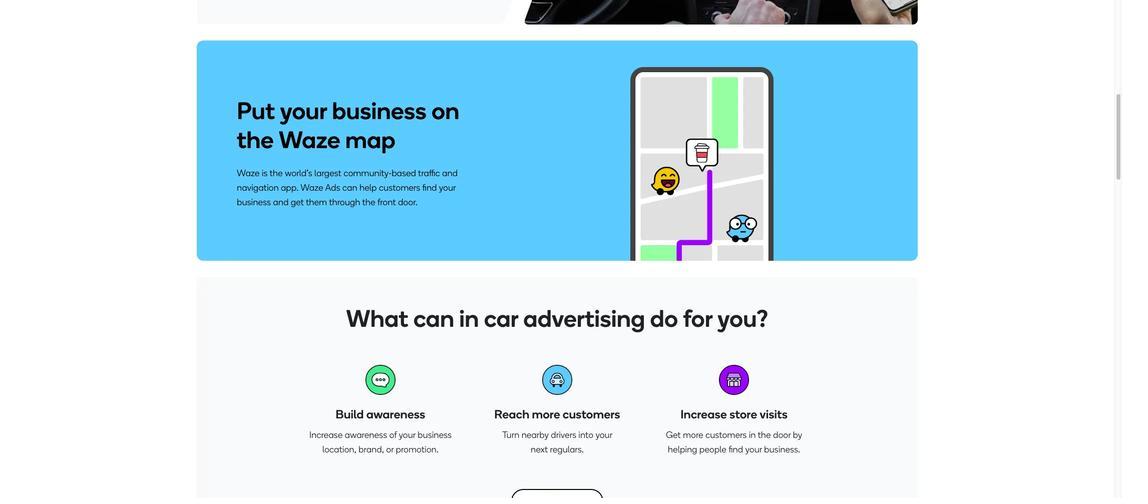 Task type: vqa. For each thing, say whether or not it's contained in the screenshot.
topmost Waze
yes



Task type: describe. For each thing, give the bounding box(es) containing it.
speech bubble image
[[366, 365, 396, 395]]

in inside get more customers in the door by helping people find your business.
[[749, 430, 756, 441]]

helping
[[668, 444, 698, 455]]

car
[[484, 304, 519, 333]]

largest
[[315, 168, 342, 179]]

traffic
[[418, 168, 440, 179]]

business inside increase awareness of your business location, brand, or promotion.
[[418, 430, 452, 441]]

door
[[774, 430, 791, 441]]

storefront image
[[720, 365, 750, 395]]

for
[[683, 304, 713, 333]]

business inside the put your business on the waze map
[[332, 96, 427, 125]]

reach
[[495, 407, 530, 422]]

through
[[329, 197, 360, 208]]

reach more customers
[[495, 407, 621, 422]]

help
[[360, 182, 377, 193]]

store
[[730, 407, 758, 422]]

waze inside the put your business on the waze map
[[279, 125, 340, 154]]

put your business on the waze map
[[237, 96, 460, 154]]

nearby
[[522, 430, 549, 441]]

location,
[[323, 444, 357, 455]]

find inside get more customers in the door by helping people find your business.
[[729, 444, 744, 455]]

advertising
[[524, 304, 646, 333]]

can inside waze is the world's largest community-based traffic and navigation app. waze ads can help customers find your business and get them through the front door.
[[343, 182, 358, 193]]

build awareness
[[336, 407, 426, 422]]

next
[[531, 444, 548, 455]]

build
[[336, 407, 364, 422]]

more for get
[[683, 430, 704, 441]]

business inside waze is the world's largest community-based traffic and navigation app. waze ads can help customers find your business and get them through the front door.
[[237, 197, 271, 208]]

increase for increase awareness of your business location, brand, or promotion.
[[309, 430, 343, 441]]

more for reach
[[532, 407, 561, 422]]

what
[[346, 304, 409, 333]]

front
[[378, 197, 396, 208]]

based
[[392, 168, 416, 179]]

get more customers in the door by helping people find your business.
[[666, 430, 803, 455]]

do
[[651, 304, 678, 333]]

world's
[[285, 168, 312, 179]]

1 vertical spatial waze
[[237, 168, 260, 179]]

what can in car advertising do for you?
[[346, 304, 769, 333]]

find inside waze is the world's largest community-based traffic and navigation app. waze ads can help customers find your business and get them through the front door.
[[423, 182, 437, 193]]

brand,
[[359, 444, 384, 455]]

customers inside waze is the world's largest community-based traffic and navigation app. waze ads can help customers find your business and get them through the front door.
[[379, 182, 420, 193]]

regulars.
[[550, 444, 584, 455]]

promotion.
[[396, 444, 439, 455]]

waze is the world's largest community-based traffic and navigation app. waze ads can help customers find your business and get them through the front door.
[[237, 168, 458, 208]]

get
[[666, 430, 681, 441]]

your inside get more customers in the door by helping people find your business.
[[746, 444, 762, 455]]

navigation
[[237, 182, 279, 193]]



Task type: locate. For each thing, give the bounding box(es) containing it.
awareness up of
[[367, 407, 426, 422]]

increase awareness of your business location, brand, or promotion.
[[309, 430, 452, 455]]

find
[[423, 182, 437, 193], [729, 444, 744, 455]]

more up the helping
[[683, 430, 704, 441]]

in down store
[[749, 430, 756, 441]]

community-
[[344, 168, 392, 179]]

app.
[[281, 182, 299, 193]]

awareness up brand, at the bottom of page
[[345, 430, 387, 441]]

turn nearby drivers into your next regulars.
[[502, 430, 613, 455]]

1 horizontal spatial and
[[442, 168, 458, 179]]

1 vertical spatial increase
[[309, 430, 343, 441]]

customers for get more customers in the door by helping people find your business.
[[706, 430, 747, 441]]

awareness for build
[[367, 407, 426, 422]]

your down traffic
[[439, 182, 456, 193]]

business.
[[765, 444, 801, 455]]

and left get
[[273, 197, 289, 208]]

by
[[793, 430, 803, 441]]

1 vertical spatial in
[[749, 430, 756, 441]]

and
[[442, 168, 458, 179], [273, 197, 289, 208]]

0 vertical spatial awareness
[[367, 407, 426, 422]]

visits
[[760, 407, 788, 422]]

1 horizontal spatial find
[[729, 444, 744, 455]]

find right people
[[729, 444, 744, 455]]

more inside get more customers in the door by helping people find your business.
[[683, 430, 704, 441]]

of
[[390, 430, 397, 441]]

0 horizontal spatial can
[[343, 182, 358, 193]]

1 vertical spatial awareness
[[345, 430, 387, 441]]

customers inside get more customers in the door by helping people find your business.
[[706, 430, 747, 441]]

your inside turn nearby drivers into your next regulars.
[[596, 430, 613, 441]]

0 horizontal spatial and
[[273, 197, 289, 208]]

0 vertical spatial waze
[[279, 125, 340, 154]]

1 horizontal spatial increase
[[681, 407, 727, 422]]

waze up world's
[[279, 125, 340, 154]]

more
[[532, 407, 561, 422], [683, 430, 704, 441]]

customers up the into
[[563, 407, 621, 422]]

0 vertical spatial find
[[423, 182, 437, 193]]

1 vertical spatial more
[[683, 430, 704, 441]]

2 vertical spatial business
[[418, 430, 452, 441]]

2 horizontal spatial customers
[[706, 430, 747, 441]]

your right put
[[280, 96, 327, 125]]

in left car
[[460, 304, 479, 333]]

them
[[306, 197, 327, 208]]

or
[[386, 444, 394, 455]]

1 vertical spatial and
[[273, 197, 289, 208]]

1 horizontal spatial in
[[749, 430, 756, 441]]

increase
[[681, 407, 727, 422], [309, 430, 343, 441]]

your right of
[[399, 430, 416, 441]]

can
[[343, 182, 358, 193], [414, 304, 455, 333]]

1 vertical spatial find
[[729, 444, 744, 455]]

the up is
[[237, 125, 274, 154]]

increase for increase store visits
[[681, 407, 727, 422]]

0 horizontal spatial more
[[532, 407, 561, 422]]

business
[[332, 96, 427, 125], [237, 197, 271, 208], [418, 430, 452, 441]]

awareness inside increase awareness of your business location, brand, or promotion.
[[345, 430, 387, 441]]

on
[[432, 96, 460, 125]]

door.
[[398, 197, 418, 208]]

0 horizontal spatial in
[[460, 304, 479, 333]]

increase store visits
[[681, 407, 788, 422]]

get
[[291, 197, 304, 208]]

customers up people
[[706, 430, 747, 441]]

0 vertical spatial can
[[343, 182, 358, 193]]

the
[[237, 125, 274, 154], [270, 168, 283, 179], [362, 197, 376, 208], [758, 430, 771, 441]]

map
[[346, 125, 396, 154]]

your inside waze is the world's largest community-based traffic and navigation app. waze ads can help customers find your business and get them through the front door.
[[439, 182, 456, 193]]

your right the into
[[596, 430, 613, 441]]

awareness for increase
[[345, 430, 387, 441]]

your
[[280, 96, 327, 125], [439, 182, 456, 193], [399, 430, 416, 441], [596, 430, 613, 441], [746, 444, 762, 455]]

1 vertical spatial business
[[237, 197, 271, 208]]

1 horizontal spatial can
[[414, 304, 455, 333]]

into
[[579, 430, 594, 441]]

waze ad of a coffee shop on the waze map image
[[615, 67, 774, 261]]

0 horizontal spatial find
[[423, 182, 437, 193]]

the left door
[[758, 430, 771, 441]]

more up nearby
[[532, 407, 561, 422]]

find down traffic
[[423, 182, 437, 193]]

is
[[262, 168, 268, 179]]

the inside the put your business on the waze map
[[237, 125, 274, 154]]

customers
[[379, 182, 420, 193], [563, 407, 621, 422], [706, 430, 747, 441]]

put
[[237, 96, 275, 125]]

waze left is
[[237, 168, 260, 179]]

ads
[[325, 182, 340, 193]]

1 vertical spatial can
[[414, 304, 455, 333]]

the down help
[[362, 197, 376, 208]]

0 vertical spatial more
[[532, 407, 561, 422]]

customers down based
[[379, 182, 420, 193]]

your left business.
[[746, 444, 762, 455]]

0 vertical spatial business
[[332, 96, 427, 125]]

customers for reach more customers
[[563, 407, 621, 422]]

awareness
[[367, 407, 426, 422], [345, 430, 387, 441]]

car image
[[543, 365, 573, 395]]

your inside the put your business on the waze map
[[280, 96, 327, 125]]

0 vertical spatial customers
[[379, 182, 420, 193]]

increase up people
[[681, 407, 727, 422]]

turn
[[502, 430, 520, 441]]

1 horizontal spatial more
[[683, 430, 704, 441]]

1 horizontal spatial customers
[[563, 407, 621, 422]]

0 vertical spatial and
[[442, 168, 458, 179]]

waze
[[279, 125, 340, 154], [237, 168, 260, 179], [301, 182, 323, 193]]

the inside get more customers in the door by helping people find your business.
[[758, 430, 771, 441]]

0 vertical spatial increase
[[681, 407, 727, 422]]

you?
[[718, 304, 769, 333]]

in
[[460, 304, 479, 333], [749, 430, 756, 441]]

0 horizontal spatial customers
[[379, 182, 420, 193]]

people
[[700, 444, 727, 455]]

and right traffic
[[442, 168, 458, 179]]

2 vertical spatial waze
[[301, 182, 323, 193]]

increase inside increase awareness of your business location, brand, or promotion.
[[309, 430, 343, 441]]

waze up them
[[301, 182, 323, 193]]

0 vertical spatial in
[[460, 304, 479, 333]]

drivers
[[551, 430, 577, 441]]

your inside increase awareness of your business location, brand, or promotion.
[[399, 430, 416, 441]]

2 vertical spatial customers
[[706, 430, 747, 441]]

1 vertical spatial customers
[[563, 407, 621, 422]]

0 horizontal spatial increase
[[309, 430, 343, 441]]

the right is
[[270, 168, 283, 179]]

increase up location,
[[309, 430, 343, 441]]



